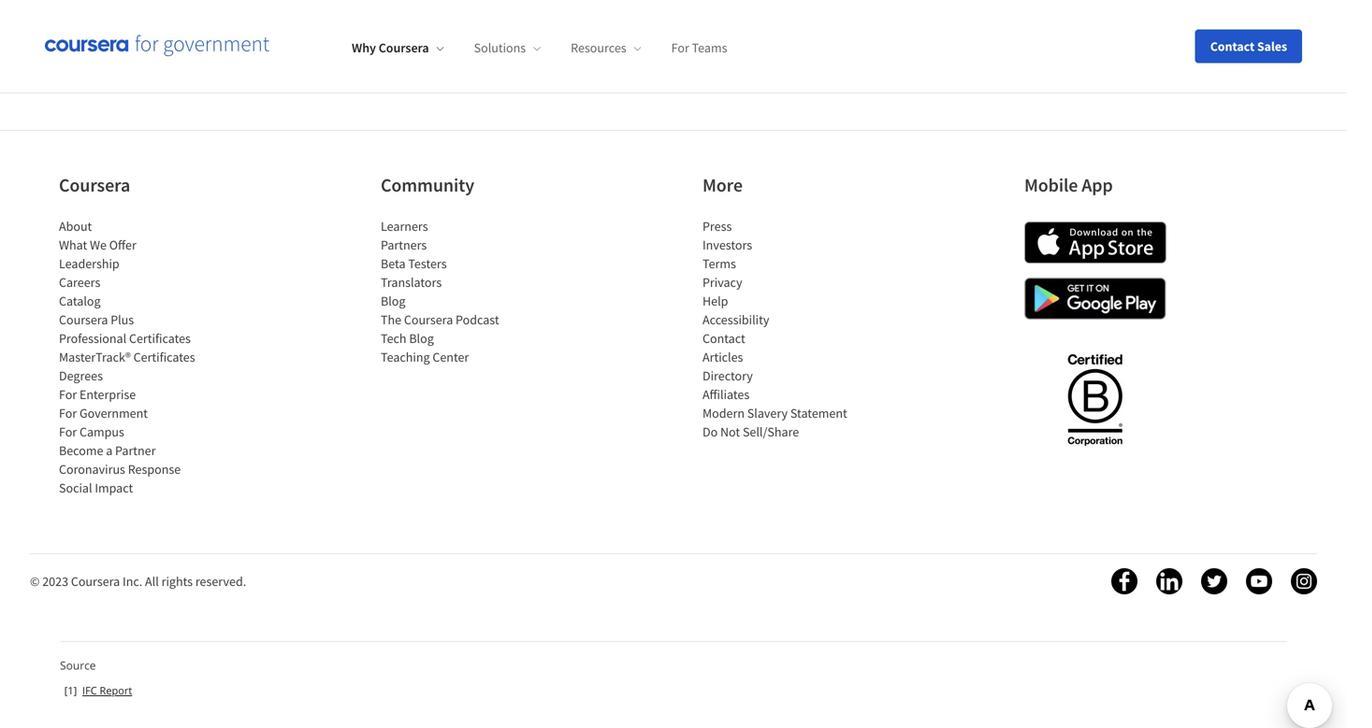 Task type: vqa. For each thing, say whether or not it's contained in the screenshot.
build
no



Task type: describe. For each thing, give the bounding box(es) containing it.
for up become
[[59, 424, 77, 441]]

translators link
[[381, 274, 442, 291]]

do
[[703, 424, 718, 441]]

affiliates
[[703, 386, 750, 403]]

degrees
[[59, 368, 103, 385]]

logo of certified b corporation image
[[1057, 343, 1134, 456]]

social impact link
[[59, 480, 133, 497]]

contact sales button
[[1196, 29, 1303, 63]]

modern
[[703, 405, 745, 422]]

coursera right why
[[379, 40, 429, 56]]

learners
[[381, 218, 428, 235]]

careers link
[[59, 274, 100, 291]]

degrees link
[[59, 368, 103, 385]]

what
[[59, 237, 87, 254]]

partner
[[115, 443, 156, 459]]

for teams
[[672, 40, 728, 56]]

enterprise
[[80, 386, 136, 403]]

for left teams
[[672, 40, 689, 56]]

all
[[145, 574, 159, 590]]

slavery
[[748, 405, 788, 422]]

mobile
[[1025, 174, 1078, 197]]

a
[[106, 443, 113, 459]]

about link
[[59, 218, 92, 235]]

about
[[59, 218, 92, 235]]

more
[[703, 174, 743, 197]]

why
[[352, 40, 376, 56]]

contact sales
[[1211, 38, 1288, 55]]

we
[[90, 237, 107, 254]]

list for more
[[703, 217, 862, 442]]

plus
[[111, 312, 134, 328]]

get it on google play image
[[1025, 278, 1167, 320]]

coursera up about link
[[59, 174, 130, 197]]

ifc report link
[[82, 684, 132, 698]]

coursera plus link
[[59, 312, 134, 328]]

report
[[100, 684, 132, 698]]

accessibility
[[703, 312, 770, 328]]

coronavirus response link
[[59, 461, 181, 478]]

learners link
[[381, 218, 428, 235]]

privacy link
[[703, 274, 743, 291]]

articles
[[703, 349, 743, 366]]

for campus link
[[59, 424, 124, 441]]

learners partners beta testers translators blog the coursera podcast tech blog teaching center
[[381, 218, 499, 366]]

download on the app store image
[[1025, 222, 1167, 264]]

what we offer link
[[59, 237, 136, 254]]

coursera youtube image
[[1246, 569, 1273, 595]]

coursera inside about what we offer leadership careers catalog coursera plus professional certificates mastertrack® certificates degrees for enterprise for government for campus become a partner coronavirus response social impact
[[59, 312, 108, 328]]

partners link
[[381, 237, 427, 254]]

coursera facebook image
[[1112, 569, 1138, 595]]

about what we offer leadership careers catalog coursera plus professional certificates mastertrack® certificates degrees for enterprise for government for campus become a partner coronavirus response social impact
[[59, 218, 195, 497]]

blog link
[[381, 293, 406, 310]]

articles link
[[703, 349, 743, 366]]

become a partner link
[[59, 443, 156, 459]]

beta testers link
[[381, 255, 447, 272]]

for up 'for campus' link
[[59, 405, 77, 422]]

beta
[[381, 255, 406, 272]]

reserved.
[[195, 574, 246, 590]]

catalog
[[59, 293, 101, 310]]

ifc report
[[82, 684, 132, 698]]

center
[[433, 349, 469, 366]]

accessibility link
[[703, 312, 770, 328]]

app
[[1082, 174, 1113, 197]]

list for coursera
[[59, 217, 218, 498]]

leadership
[[59, 255, 119, 272]]

statement
[[791, 405, 848, 422]]

resources
[[571, 40, 627, 56]]

resources link
[[571, 40, 642, 56]]

affiliates link
[[703, 386, 750, 403]]

1 horizontal spatial blog
[[409, 330, 434, 347]]

mobile app
[[1025, 174, 1113, 197]]

become
[[59, 443, 103, 459]]

modern slavery statement link
[[703, 405, 848, 422]]

© 2023 coursera inc. all rights reserved.
[[30, 574, 246, 590]]

teaching
[[381, 349, 430, 366]]

0 vertical spatial blog
[[381, 293, 406, 310]]

the coursera podcast link
[[381, 312, 499, 328]]

podcast
[[456, 312, 499, 328]]

inc.
[[123, 574, 142, 590]]

coursera left 'inc.'
[[71, 574, 120, 590]]

teaching center link
[[381, 349, 469, 366]]

solutions link
[[474, 40, 541, 56]]

community
[[381, 174, 474, 197]]



Task type: locate. For each thing, give the bounding box(es) containing it.
mastertrack®
[[59, 349, 131, 366]]

blog up teaching center link
[[409, 330, 434, 347]]

sell/share
[[743, 424, 799, 441]]

1 vertical spatial certificates
[[133, 349, 195, 366]]

source
[[60, 658, 96, 674]]

for down the 'degrees'
[[59, 386, 77, 403]]

testers
[[408, 255, 447, 272]]

leadership link
[[59, 255, 119, 272]]

0 vertical spatial contact
[[1211, 38, 1255, 55]]

campus
[[80, 424, 124, 441]]

professional certificates link
[[59, 330, 191, 347]]

press
[[703, 218, 732, 235]]

privacy
[[703, 274, 743, 291]]

mastertrack® certificates link
[[59, 349, 195, 366]]

why coursera
[[352, 40, 429, 56]]

coursera inside learners partners beta testers translators blog the coursera podcast tech blog teaching center
[[404, 312, 453, 328]]

why coursera link
[[352, 40, 444, 56]]

1 horizontal spatial contact
[[1211, 38, 1255, 55]]

list containing about
[[59, 217, 218, 498]]

coursera up tech blog link at left
[[404, 312, 453, 328]]

professional
[[59, 330, 126, 347]]

impact
[[95, 480, 133, 497]]

do not sell/share link
[[703, 424, 799, 441]]

coursera linkedin image
[[1157, 569, 1183, 595]]

1 horizontal spatial list
[[381, 217, 540, 367]]

contact up articles
[[703, 330, 746, 347]]

social
[[59, 480, 92, 497]]

press link
[[703, 218, 732, 235]]

contact left sales
[[1211, 38, 1255, 55]]

coursera twitter image
[[1202, 569, 1228, 595]]

1 list from the left
[[59, 217, 218, 498]]

investors link
[[703, 237, 753, 254]]

blog
[[381, 293, 406, 310], [409, 330, 434, 347]]

0 horizontal spatial contact
[[703, 330, 746, 347]]

terms link
[[703, 255, 736, 272]]

0 horizontal spatial list
[[59, 217, 218, 498]]

translators
[[381, 274, 442, 291]]

help link
[[703, 293, 728, 310]]

catalog link
[[59, 293, 101, 310]]

0 vertical spatial certificates
[[129, 330, 191, 347]]

1 vertical spatial blog
[[409, 330, 434, 347]]

sales
[[1258, 38, 1288, 55]]

for enterprise link
[[59, 386, 136, 403]]

for government link
[[59, 405, 148, 422]]

not
[[721, 424, 740, 441]]

teams
[[692, 40, 728, 56]]

coursera
[[379, 40, 429, 56], [59, 174, 130, 197], [59, 312, 108, 328], [404, 312, 453, 328], [71, 574, 120, 590]]

list containing learners
[[381, 217, 540, 367]]

tech
[[381, 330, 407, 347]]

investors
[[703, 237, 753, 254]]

contact link
[[703, 330, 746, 347]]

contact inside press investors terms privacy help accessibility contact articles directory affiliates modern slavery statement do not sell/share
[[703, 330, 746, 347]]

coursera for government image
[[45, 35, 270, 57]]

rights
[[162, 574, 193, 590]]

directory
[[703, 368, 753, 385]]

0 horizontal spatial blog
[[381, 293, 406, 310]]

©
[[30, 574, 40, 590]]

coursera down catalog
[[59, 312, 108, 328]]

directory link
[[703, 368, 753, 385]]

for teams link
[[672, 40, 728, 56]]

3 list from the left
[[703, 217, 862, 442]]

list for community
[[381, 217, 540, 367]]

careers
[[59, 274, 100, 291]]

help
[[703, 293, 728, 310]]

response
[[128, 461, 181, 478]]

solutions
[[474, 40, 526, 56]]

contact
[[1211, 38, 1255, 55], [703, 330, 746, 347]]

2 horizontal spatial list
[[703, 217, 862, 442]]

list
[[59, 217, 218, 498], [381, 217, 540, 367], [703, 217, 862, 442]]

blog up the
[[381, 293, 406, 310]]

contact inside contact sales button
[[1211, 38, 1255, 55]]

press investors terms privacy help accessibility contact articles directory affiliates modern slavery statement do not sell/share
[[703, 218, 848, 441]]

coursera instagram image
[[1291, 569, 1318, 595]]

government
[[80, 405, 148, 422]]

certificates up mastertrack® certificates link
[[129, 330, 191, 347]]

partners
[[381, 237, 427, 254]]

coronavirus
[[59, 461, 125, 478]]

the
[[381, 312, 402, 328]]

offer
[[109, 237, 136, 254]]

certificates down professional certificates link
[[133, 349, 195, 366]]

certificates
[[129, 330, 191, 347], [133, 349, 195, 366]]

terms
[[703, 255, 736, 272]]

1 vertical spatial contact
[[703, 330, 746, 347]]

2023
[[42, 574, 68, 590]]

ifc
[[82, 684, 97, 698]]

tech blog link
[[381, 330, 434, 347]]

list containing press
[[703, 217, 862, 442]]

2 list from the left
[[381, 217, 540, 367]]



